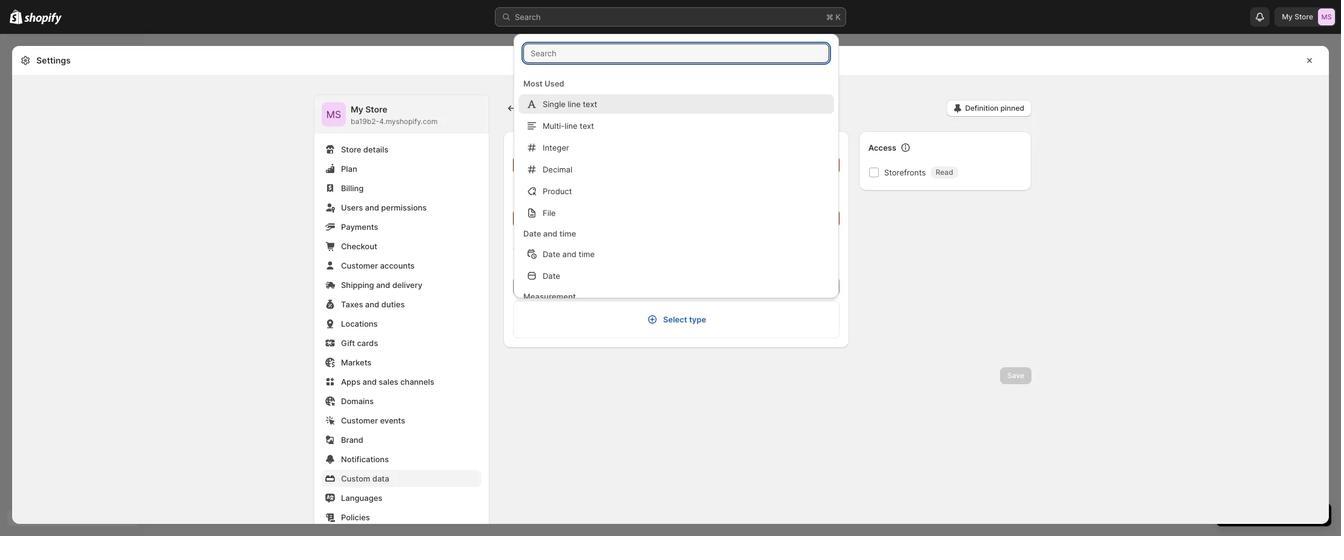 Task type: vqa. For each thing, say whether or not it's contained in the screenshot.
name corresponding to Name
yes



Task type: describe. For each thing, give the bounding box(es) containing it.
checkout link
[[322, 238, 482, 255]]

numbers,
[[684, 232, 719, 242]]

and inside group
[[563, 250, 577, 259]]

required
[[561, 179, 592, 188]]

markets link
[[322, 355, 482, 372]]

settings dialog
[[12, 46, 1330, 537]]

⌘ k
[[827, 12, 841, 22]]

Description text field
[[513, 277, 809, 296]]

taxes and duties link
[[322, 296, 482, 313]]

definition.
[[649, 247, 686, 256]]

key for namespace and key can only use letters, numbers, underscores, and dashes
[[592, 232, 605, 242]]

shop settings menu element
[[315, 95, 489, 537]]

definition
[[966, 104, 999, 113]]

ms button
[[322, 102, 346, 127]]

duties
[[382, 300, 405, 310]]

customer events
[[341, 416, 405, 426]]

Search search field
[[524, 44, 829, 63]]

events
[[380, 416, 405, 426]]

use
[[640, 232, 654, 242]]

⌘
[[827, 12, 834, 22]]

0 horizontal spatial time
[[560, 229, 576, 239]]

the
[[634, 247, 646, 256]]

single line text option
[[514, 95, 839, 114]]

shopify image
[[24, 13, 62, 25]]

users and permissions
[[341, 203, 427, 213]]

taxes and duties
[[341, 300, 405, 310]]

billing link
[[322, 180, 482, 197]]

customer for customer events
[[341, 416, 378, 426]]

custom data
[[341, 475, 389, 484]]

letters,
[[656, 232, 682, 242]]

namespace and key
[[513, 196, 589, 205]]

uses
[[559, 247, 576, 256]]

store for my store
[[1295, 12, 1314, 21]]

sales
[[379, 378, 398, 387]]

read
[[936, 168, 954, 177]]

metafield
[[601, 101, 657, 116]]

payments
[[341, 222, 378, 232]]

users and permissions link
[[322, 199, 482, 216]]

can
[[607, 232, 620, 242]]

description
[[513, 264, 556, 273]]

type
[[689, 315, 707, 325]]

languages link
[[322, 490, 482, 507]]

used
[[545, 79, 565, 88]]

billing
[[341, 184, 364, 193]]

multi-line text
[[543, 121, 594, 131]]

details
[[363, 145, 389, 155]]

brand
[[341, 436, 363, 445]]

0 vertical spatial date and time
[[524, 229, 576, 239]]

most
[[524, 79, 543, 88]]

text for single line text
[[583, 99, 598, 109]]

integer
[[543, 143, 569, 153]]

locations link
[[322, 316, 482, 333]]

storefronts
[[885, 168, 926, 178]]

apps and sales channels link
[[322, 374, 482, 391]]

gift
[[341, 339, 355, 348]]

locations
[[341, 319, 378, 329]]

measurement
[[524, 292, 576, 302]]

line for multi-
[[565, 121, 578, 131]]

apps and sales channels
[[341, 378, 434, 387]]

dashes
[[788, 232, 815, 242]]

my store ba19b2-4.myshopify.com
[[351, 104, 438, 126]]

key for namespace and key
[[576, 196, 589, 205]]

1 vertical spatial date
[[543, 250, 561, 259]]

select
[[663, 315, 688, 325]]

plan link
[[322, 161, 482, 178]]

2 vertical spatial date
[[543, 272, 561, 281]]

shipping
[[341, 281, 374, 290]]

name is required
[[529, 179, 592, 188]]

single
[[543, 99, 566, 109]]

shipping and delivery link
[[322, 277, 482, 294]]

date and time group
[[514, 245, 839, 286]]

date and time inside group
[[543, 250, 595, 259]]

store details
[[341, 145, 389, 155]]

this
[[579, 247, 592, 256]]

taxes
[[341, 300, 363, 310]]

and up this
[[575, 232, 589, 242]]

customer events link
[[322, 413, 482, 430]]

file
[[543, 208, 556, 218]]

my store
[[1283, 12, 1314, 21]]

single line text
[[543, 99, 598, 109]]

Namespace and key text field
[[513, 209, 840, 228]]

and right taxes
[[365, 300, 379, 310]]

location
[[550, 101, 598, 116]]

brand link
[[322, 432, 482, 449]]

k
[[836, 12, 841, 22]]

underscores,
[[721, 232, 769, 242]]



Task type: locate. For each thing, give the bounding box(es) containing it.
payments link
[[322, 219, 482, 236]]

1 vertical spatial text
[[580, 121, 594, 131]]

1 horizontal spatial store
[[366, 104, 388, 115]]

notifications
[[341, 455, 389, 465]]

0 horizontal spatial my store image
[[322, 102, 346, 127]]

my store image left ba19b2-
[[322, 102, 346, 127]]

my store image
[[1319, 8, 1336, 25], [322, 102, 346, 127]]

only
[[622, 232, 638, 242]]

2 horizontal spatial store
[[1295, 12, 1314, 21]]

delivery
[[393, 281, 423, 290]]

search list box
[[514, 73, 839, 537]]

domains
[[341, 397, 374, 407]]

1 vertical spatial store
[[366, 104, 388, 115]]

1 vertical spatial namespace
[[529, 232, 573, 242]]

store
[[1295, 12, 1314, 21], [366, 104, 388, 115], [341, 145, 361, 155]]

store details link
[[322, 141, 482, 158]]

namespace up system
[[529, 232, 573, 242]]

line right "single" at the left top of page
[[568, 99, 581, 109]]

line down location
[[565, 121, 578, 131]]

namespace for namespace and key
[[513, 196, 557, 205]]

1 horizontal spatial my store image
[[1319, 8, 1336, 25]]

text inside option
[[583, 99, 598, 109]]

0 vertical spatial time
[[560, 229, 576, 239]]

custom
[[341, 475, 371, 484]]

key
[[576, 196, 589, 205], [592, 232, 605, 242]]

1 horizontal spatial time
[[579, 250, 595, 259]]

and inside "link"
[[365, 203, 379, 213]]

and down customer accounts
[[376, 281, 390, 290]]

1 vertical spatial name
[[529, 179, 551, 188]]

0 horizontal spatial my
[[351, 104, 363, 115]]

pinned
[[1001, 104, 1025, 113]]

1 vertical spatial date and time
[[543, 250, 595, 259]]

gift cards
[[341, 339, 378, 348]]

to
[[594, 247, 602, 256]]

1 vertical spatial line
[[565, 121, 578, 131]]

product
[[543, 187, 572, 196]]

checkout
[[341, 242, 377, 252]]

ba19b2-
[[351, 117, 379, 126]]

0 vertical spatial namespace
[[513, 196, 557, 205]]

most used group
[[514, 95, 839, 223]]

gift cards link
[[322, 335, 482, 352]]

definition pinned
[[966, 104, 1025, 113]]

0 horizontal spatial store
[[341, 145, 361, 155]]

line for single
[[568, 99, 581, 109]]

add location metafield definition
[[523, 101, 716, 116]]

name for name is required
[[529, 179, 551, 188]]

add
[[523, 101, 547, 116]]

text down location
[[580, 121, 594, 131]]

key up to
[[592, 232, 605, 242]]

1 vertical spatial time
[[579, 250, 595, 259]]

and down name is required
[[560, 196, 574, 205]]

decimal
[[543, 165, 573, 175]]

search
[[515, 12, 541, 22]]

namespace and key can only use letters, numbers, underscores, and dashes
[[529, 232, 815, 242]]

store inside my store ba19b2-4.myshopify.com
[[366, 104, 388, 115]]

namespace up file
[[513, 196, 557, 205]]

access
[[869, 143, 897, 153]]

and right apps
[[363, 378, 377, 387]]

and right the users
[[365, 203, 379, 213]]

policies
[[341, 513, 370, 523]]

1 vertical spatial my store image
[[322, 102, 346, 127]]

date up system
[[524, 229, 541, 239]]

namespace
[[513, 196, 557, 205], [529, 232, 573, 242]]

and up system
[[543, 229, 558, 239]]

0 vertical spatial text
[[583, 99, 598, 109]]

0 vertical spatial line
[[568, 99, 581, 109]]

date up description
[[543, 250, 561, 259]]

Name text field
[[513, 156, 840, 175]]

0 vertical spatial name
[[513, 142, 535, 152]]

customer for customer accounts
[[341, 261, 378, 271]]

my for my store
[[1283, 12, 1293, 21]]

name left is
[[529, 179, 551, 188]]

date and time
[[524, 229, 576, 239], [543, 250, 595, 259]]

multi-
[[543, 121, 565, 131]]

4.myshopify.com
[[379, 117, 438, 126]]

name left integer
[[513, 142, 535, 152]]

notifications link
[[322, 452, 482, 468]]

permissions
[[381, 203, 427, 213]]

my store image inside the "shop settings menu" 'element'
[[322, 102, 346, 127]]

select type
[[663, 315, 707, 325]]

0 vertical spatial customer
[[341, 261, 378, 271]]

text up multi-line text
[[583, 99, 598, 109]]

cards
[[357, 339, 378, 348]]

my for my store ba19b2-4.myshopify.com
[[351, 104, 363, 115]]

time inside group
[[579, 250, 595, 259]]

1 horizontal spatial key
[[592, 232, 605, 242]]

data
[[373, 475, 389, 484]]

plan
[[341, 164, 357, 174]]

text for multi-line text
[[580, 121, 594, 131]]

time right uses
[[579, 250, 595, 259]]

1 vertical spatial my
[[351, 104, 363, 115]]

custom data link
[[322, 471, 482, 488]]

shipping and delivery
[[341, 281, 423, 290]]

time
[[560, 229, 576, 239], [579, 250, 595, 259]]

channels
[[401, 378, 434, 387]]

1 vertical spatial customer
[[341, 416, 378, 426]]

accounts
[[380, 261, 415, 271]]

dialog
[[1335, 46, 1342, 537]]

apps
[[341, 378, 361, 387]]

system
[[530, 247, 557, 256]]

domains link
[[322, 393, 482, 410]]

languages
[[341, 494, 383, 504]]

line inside option
[[568, 99, 581, 109]]

customer down the "checkout"
[[341, 261, 378, 271]]

my store image right my store
[[1319, 8, 1336, 25]]

shopify image
[[10, 10, 23, 24]]

0 vertical spatial store
[[1295, 12, 1314, 21]]

and left dashes
[[772, 232, 786, 242]]

customer accounts
[[341, 261, 415, 271]]

text
[[583, 99, 598, 109], [580, 121, 594, 131]]

0 vertical spatial key
[[576, 196, 589, 205]]

namespace for namespace and key can only use letters, numbers, underscores, and dashes
[[529, 232, 573, 242]]

0 horizontal spatial key
[[576, 196, 589, 205]]

0 vertical spatial my
[[1283, 12, 1293, 21]]

1 vertical spatial key
[[592, 232, 605, 242]]

definition
[[660, 101, 716, 116]]

2 vertical spatial store
[[341, 145, 361, 155]]

customer accounts link
[[322, 258, 482, 275]]

1 customer from the top
[[341, 261, 378, 271]]

1 horizontal spatial my
[[1283, 12, 1293, 21]]

name for name
[[513, 142, 535, 152]]

my inside my store ba19b2-4.myshopify.com
[[351, 104, 363, 115]]

most used
[[524, 79, 565, 88]]

my
[[1283, 12, 1293, 21], [351, 104, 363, 115]]

settings
[[36, 55, 71, 65]]

customer down domains
[[341, 416, 378, 426]]

markets
[[341, 358, 372, 368]]

and left this
[[563, 250, 577, 259]]

the
[[513, 247, 528, 256]]

definition pinned button
[[948, 100, 1032, 117]]

customer
[[341, 261, 378, 271], [341, 416, 378, 426]]

store for my store ba19b2-4.myshopify.com
[[366, 104, 388, 115]]

0 vertical spatial date
[[524, 229, 541, 239]]

0 vertical spatial my store image
[[1319, 8, 1336, 25]]

policies link
[[322, 510, 482, 527]]

key down required
[[576, 196, 589, 205]]

date up measurement
[[543, 272, 561, 281]]

time up uses
[[560, 229, 576, 239]]

users
[[341, 203, 363, 213]]

2 customer from the top
[[341, 416, 378, 426]]



